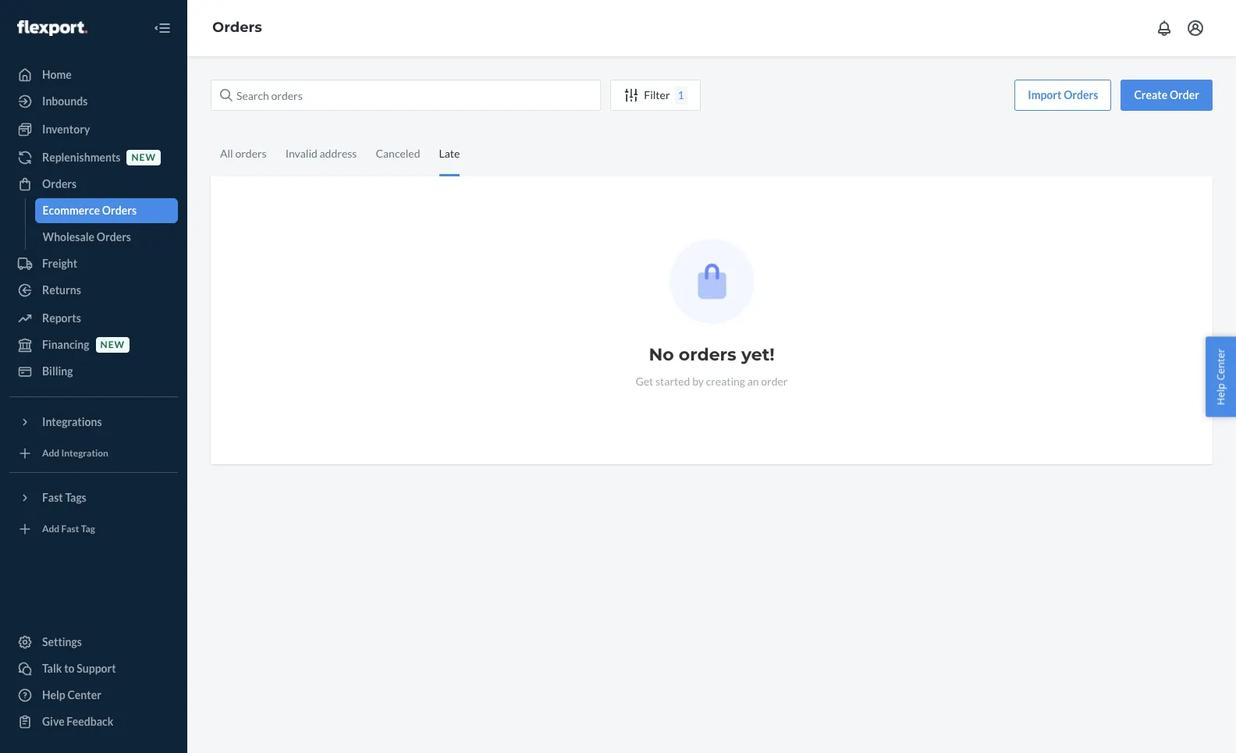 Task type: vqa. For each thing, say whether or not it's contained in the screenshot.
the 'by' inside Returns - All Return Items By Skus button
no



Task type: describe. For each thing, give the bounding box(es) containing it.
talk to support
[[42, 662, 116, 675]]

tags
[[65, 491, 86, 504]]

late
[[439, 147, 460, 160]]

add fast tag
[[42, 523, 95, 535]]

billing
[[42, 365, 73, 378]]

order
[[762, 375, 788, 388]]

give
[[42, 715, 65, 729]]

center inside button
[[1215, 348, 1229, 380]]

financing
[[42, 338, 89, 351]]

tag
[[81, 523, 95, 535]]

settings link
[[9, 630, 178, 655]]

canceled
[[376, 147, 420, 160]]

ecommerce orders
[[43, 204, 137, 217]]

home link
[[9, 62, 178, 87]]

all orders
[[220, 147, 267, 160]]

orders for all
[[235, 147, 267, 160]]

inbounds
[[42, 94, 88, 108]]

feedback
[[67, 715, 114, 729]]

no orders yet!
[[649, 344, 775, 365]]

get started by creating an order
[[636, 375, 788, 388]]

Search orders text field
[[211, 80, 601, 111]]

orders for wholesale orders
[[97, 230, 131, 244]]

get
[[636, 375, 654, 388]]

wholesale orders
[[43, 230, 131, 244]]

to
[[64, 662, 75, 675]]

0 horizontal spatial help
[[42, 689, 65, 702]]

filter 1
[[644, 88, 685, 102]]

talk
[[42, 662, 62, 675]]

fast tags button
[[9, 486, 178, 511]]

orders for ecommerce orders
[[102, 204, 137, 217]]

help center inside help center button
[[1215, 348, 1229, 405]]

home
[[42, 68, 72, 81]]

new for replenishments
[[132, 152, 156, 164]]

orders up "ecommerce"
[[42, 177, 77, 191]]

orders for import orders
[[1064, 88, 1099, 102]]

give feedback
[[42, 715, 114, 729]]

an
[[748, 375, 759, 388]]

inbounds link
[[9, 89, 178, 114]]

wholesale orders link
[[35, 225, 178, 250]]

wholesale
[[43, 230, 95, 244]]

help center button
[[1207, 337, 1237, 417]]

import orders button
[[1015, 80, 1112, 111]]

ecommerce
[[43, 204, 100, 217]]

1 horizontal spatial orders link
[[212, 19, 262, 36]]

add integration link
[[9, 441, 178, 466]]

0 horizontal spatial orders link
[[9, 172, 178, 197]]



Task type: locate. For each thing, give the bounding box(es) containing it.
close navigation image
[[153, 19, 172, 37]]

orders up the 'search' icon
[[212, 19, 262, 36]]

0 vertical spatial add
[[42, 448, 60, 459]]

ecommerce orders link
[[35, 198, 178, 223]]

1 vertical spatial center
[[68, 689, 101, 702]]

0 vertical spatial help center
[[1215, 348, 1229, 405]]

invalid address
[[286, 147, 357, 160]]

started
[[656, 375, 691, 388]]

help center
[[1215, 348, 1229, 405], [42, 689, 101, 702]]

open account menu image
[[1187, 19, 1206, 37]]

billing link
[[9, 359, 178, 384]]

add inside 'link'
[[42, 448, 60, 459]]

fast
[[42, 491, 63, 504], [61, 523, 79, 535]]

settings
[[42, 636, 82, 649]]

inventory
[[42, 123, 90, 136]]

1 horizontal spatial new
[[132, 152, 156, 164]]

address
[[320, 147, 357, 160]]

filter
[[644, 88, 670, 102]]

new down reports link
[[100, 339, 125, 351]]

0 vertical spatial center
[[1215, 348, 1229, 380]]

give feedback button
[[9, 710, 178, 735]]

1 vertical spatial orders
[[679, 344, 737, 365]]

by
[[693, 375, 704, 388]]

0 horizontal spatial new
[[100, 339, 125, 351]]

1 horizontal spatial help center
[[1215, 348, 1229, 405]]

help center inside help center link
[[42, 689, 101, 702]]

orders up get started by creating an order
[[679, 344, 737, 365]]

orders inside "wholesale orders" link
[[97, 230, 131, 244]]

no
[[649, 344, 674, 365]]

orders link
[[212, 19, 262, 36], [9, 172, 178, 197]]

add down fast tags
[[42, 523, 60, 535]]

import orders
[[1029, 88, 1099, 102]]

freight link
[[9, 251, 178, 276]]

orders
[[212, 19, 262, 36], [1064, 88, 1099, 102], [42, 177, 77, 191], [102, 204, 137, 217], [97, 230, 131, 244]]

all
[[220, 147, 233, 160]]

1 horizontal spatial center
[[1215, 348, 1229, 380]]

import
[[1029, 88, 1062, 102]]

order
[[1170, 88, 1200, 102]]

0 vertical spatial help
[[1215, 383, 1229, 405]]

2 add from the top
[[42, 523, 60, 535]]

orders link up the 'search' icon
[[212, 19, 262, 36]]

invalid
[[286, 147, 318, 160]]

1 vertical spatial new
[[100, 339, 125, 351]]

talk to support button
[[9, 657, 178, 682]]

add for add fast tag
[[42, 523, 60, 535]]

center
[[1215, 348, 1229, 380], [68, 689, 101, 702]]

0 horizontal spatial orders
[[235, 147, 267, 160]]

empty list image
[[670, 239, 755, 324]]

orders down the ecommerce orders link
[[97, 230, 131, 244]]

reports link
[[9, 306, 178, 331]]

add integration
[[42, 448, 108, 459]]

0 horizontal spatial center
[[68, 689, 101, 702]]

fast tags
[[42, 491, 86, 504]]

help center link
[[9, 683, 178, 708]]

1 horizontal spatial orders
[[679, 344, 737, 365]]

1 horizontal spatial help
[[1215, 383, 1229, 405]]

1 vertical spatial add
[[42, 523, 60, 535]]

0 vertical spatial orders link
[[212, 19, 262, 36]]

1 add from the top
[[42, 448, 60, 459]]

returns
[[42, 283, 81, 297]]

orders inside import orders button
[[1064, 88, 1099, 102]]

fast left tag
[[61, 523, 79, 535]]

replenishments
[[42, 151, 121, 164]]

search image
[[220, 89, 233, 102]]

orders right "all"
[[235, 147, 267, 160]]

1 vertical spatial orders link
[[9, 172, 178, 197]]

1
[[678, 88, 685, 102]]

integrations button
[[9, 410, 178, 435]]

integration
[[61, 448, 108, 459]]

help inside button
[[1215, 383, 1229, 405]]

1 vertical spatial help
[[42, 689, 65, 702]]

new for financing
[[100, 339, 125, 351]]

yet!
[[742, 344, 775, 365]]

add left integration
[[42, 448, 60, 459]]

integrations
[[42, 415, 102, 429]]

inventory link
[[9, 117, 178, 142]]

new down inventory link
[[132, 152, 156, 164]]

orders
[[235, 147, 267, 160], [679, 344, 737, 365]]

new
[[132, 152, 156, 164], [100, 339, 125, 351]]

reports
[[42, 312, 81, 325]]

creating
[[706, 375, 746, 388]]

create
[[1135, 88, 1168, 102]]

fast left tags
[[42, 491, 63, 504]]

freight
[[42, 257, 77, 270]]

create order
[[1135, 88, 1200, 102]]

add
[[42, 448, 60, 459], [42, 523, 60, 535]]

flexport logo image
[[17, 20, 87, 36]]

add for add integration
[[42, 448, 60, 459]]

help
[[1215, 383, 1229, 405], [42, 689, 65, 702]]

create order link
[[1122, 80, 1213, 111]]

returns link
[[9, 278, 178, 303]]

open notifications image
[[1156, 19, 1174, 37]]

fast inside dropdown button
[[42, 491, 63, 504]]

orders up "wholesale orders" link
[[102, 204, 137, 217]]

0 vertical spatial new
[[132, 152, 156, 164]]

0 horizontal spatial help center
[[42, 689, 101, 702]]

orders link up the ecommerce orders
[[9, 172, 178, 197]]

orders for no
[[679, 344, 737, 365]]

1 vertical spatial help center
[[42, 689, 101, 702]]

0 vertical spatial orders
[[235, 147, 267, 160]]

orders right "import" at the top of the page
[[1064, 88, 1099, 102]]

orders inside the ecommerce orders link
[[102, 204, 137, 217]]

1 vertical spatial fast
[[61, 523, 79, 535]]

support
[[77, 662, 116, 675]]

0 vertical spatial fast
[[42, 491, 63, 504]]

add fast tag link
[[9, 517, 178, 542]]



